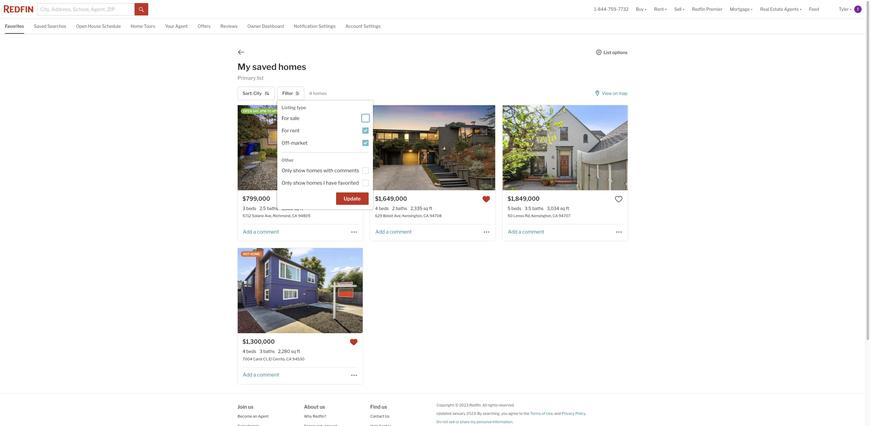Task type: locate. For each thing, give the bounding box(es) containing it.
1 horizontal spatial 4 beds
[[375, 206, 389, 211]]

add down 50
[[508, 229, 518, 235]]

january
[[453, 411, 466, 416]]

a down solano
[[253, 229, 256, 235]]

sell ▾ button
[[671, 0, 689, 19]]

homes for only show homes with comments
[[307, 168, 322, 174]]

rd,
[[525, 214, 531, 218]]

0 horizontal spatial agent
[[175, 24, 188, 29]]

3 up carol
[[260, 349, 263, 354]]

0 horizontal spatial kensington,
[[402, 214, 423, 218]]

baths for $1,649,000
[[396, 206, 407, 211]]

▾ right mortgage
[[751, 7, 753, 12]]

richmond,
[[273, 214, 291, 218]]

1 ave, from the left
[[265, 214, 272, 218]]

ft up 94530
[[297, 349, 300, 354]]

kensington,
[[402, 214, 423, 218], [532, 214, 552, 218]]

favorite button image for $1,300,000
[[350, 339, 358, 347]]

only for only show homes with comments
[[282, 168, 292, 174]]

agent right an
[[258, 414, 269, 419]]

2 horizontal spatial us
[[382, 404, 387, 410]]

sell
[[449, 420, 455, 424]]

sq up 94530
[[291, 349, 296, 354]]

for left sale
[[282, 115, 289, 121]]

do
[[437, 420, 442, 424]]

add a comment down solano
[[243, 229, 279, 235]]

4 up 7004 on the left of the page
[[243, 349, 245, 354]]

account settings
[[346, 24, 381, 29]]

0 vertical spatial 4 beds
[[375, 206, 389, 211]]

1 kensington, from the left
[[402, 214, 423, 218]]

3.5
[[525, 206, 532, 211]]

▾
[[645, 7, 647, 12], [665, 7, 667, 12], [683, 7, 685, 12], [751, 7, 753, 12], [800, 7, 802, 12], [850, 7, 852, 12]]

a down beloit
[[386, 229, 389, 235]]

baths up 50 lenox rd, kensington, ca 94707
[[532, 206, 544, 211]]

ave, down 2.5 baths
[[265, 214, 272, 218]]

0 horizontal spatial .
[[513, 420, 514, 424]]

dashboard
[[262, 24, 284, 29]]

1 vertical spatial 4
[[375, 206, 378, 211]]

beds up 7004 on the left of the page
[[246, 349, 256, 354]]

why
[[304, 414, 312, 419]]

0 vertical spatial 3
[[243, 206, 245, 211]]

my
[[471, 420, 476, 424]]

estate
[[771, 7, 784, 12]]

1 us from the left
[[248, 404, 254, 410]]

ave, for $1,649,000
[[394, 214, 402, 218]]

beds for $1,649,000
[[379, 206, 389, 211]]

user photo image
[[855, 6, 862, 13]]

1pm
[[260, 109, 267, 113]]

buy ▾ button
[[636, 0, 647, 19]]

settings right notification at the left top
[[319, 24, 336, 29]]

844-
[[598, 7, 608, 12]]

kensington, for $1,649,000
[[402, 214, 423, 218]]

4 right filter popup button
[[309, 91, 312, 96]]

0 horizontal spatial ave,
[[265, 214, 272, 218]]

add for $1,649,000
[[376, 229, 385, 235]]

2 only from the top
[[282, 180, 292, 186]]

homes left i
[[307, 180, 322, 186]]

add down 7004 on the left of the page
[[243, 372, 252, 378]]

add a comment down carol
[[243, 372, 279, 378]]

94708
[[430, 214, 442, 218]]

add a comment button down rd,
[[508, 229, 545, 235]]

2 settings from the left
[[364, 24, 381, 29]]

2 vertical spatial 4
[[243, 349, 245, 354]]

favorite button image
[[615, 195, 623, 204]]

5712
[[243, 214, 251, 218]]

favorite button image for $799,000
[[350, 195, 358, 204]]

▾ right buy
[[645, 7, 647, 12]]

1 vertical spatial only
[[282, 180, 292, 186]]

settings for notification settings
[[319, 24, 336, 29]]

2,335 sq ft
[[411, 206, 433, 211]]

show for only show homes with comments
[[293, 168, 306, 174]]

1 horizontal spatial ave,
[[394, 214, 402, 218]]

4 beds up the 629
[[375, 206, 389, 211]]

2 horizontal spatial favorite button checkbox
[[615, 195, 623, 204]]

kensington, down 3.5 baths
[[532, 214, 552, 218]]

comment down 629 beloit ave, kensington, ca 94708
[[390, 229, 412, 235]]

contact us button
[[370, 414, 390, 419]]

option group containing for sale
[[282, 112, 369, 149]]

join us
[[238, 404, 254, 410]]

0 vertical spatial for
[[282, 115, 289, 121]]

2 us from the left
[[320, 404, 325, 410]]

personal
[[477, 420, 492, 424]]

4 ▾ from the left
[[751, 7, 753, 12]]

0 vertical spatial show
[[293, 168, 306, 174]]

0 horizontal spatial us
[[248, 404, 254, 410]]

0 horizontal spatial 3
[[243, 206, 245, 211]]

4 beds for $1,649,000
[[375, 206, 389, 211]]

629
[[375, 214, 382, 218]]

0 vertical spatial agent
[[175, 24, 188, 29]]

about
[[304, 404, 319, 410]]

0 horizontal spatial favorite button checkbox
[[350, 339, 358, 347]]

1 vertical spatial .
[[513, 420, 514, 424]]

favorite button checkbox
[[483, 195, 491, 204], [615, 195, 623, 204], [350, 339, 358, 347]]

kensington, down 2,335
[[402, 214, 423, 218]]

add a comment for $1,300,000
[[243, 372, 279, 378]]

0 vertical spatial .
[[586, 411, 587, 416]]

1 show from the top
[[293, 168, 306, 174]]

0 horizontal spatial 4 beds
[[243, 349, 256, 354]]

sale
[[290, 115, 300, 121]]

1 horizontal spatial 4
[[309, 91, 312, 96]]

sat,
[[253, 109, 259, 113]]

show down only show homes with comments
[[293, 180, 306, 186]]

beds right 5
[[512, 206, 522, 211]]

listing
[[282, 105, 296, 110]]

1 vertical spatial for
[[282, 128, 289, 134]]

baths up "el"
[[263, 349, 275, 354]]

update button
[[336, 193, 369, 205]]

2 kensington, from the left
[[532, 214, 552, 218]]

open
[[243, 109, 252, 113]]

3 up 5712
[[243, 206, 245, 211]]

add a comment button for $1,849,000
[[508, 229, 545, 235]]

favorites link
[[5, 19, 24, 33]]

dialog
[[277, 101, 373, 209]]

7004 carol ct, el cerrito, ca 94530
[[243, 357, 305, 362]]

4 beds up 7004 on the left of the page
[[243, 349, 256, 354]]

0 vertical spatial only
[[282, 168, 292, 174]]

cerrito,
[[273, 357, 286, 362]]

sq right 2,335
[[424, 206, 428, 211]]

us right find on the bottom
[[382, 404, 387, 410]]

.
[[586, 411, 587, 416], [513, 420, 514, 424]]

1 photo of 50 lenox rd, kensington, ca 94707 image from the left
[[378, 105, 503, 191]]

beds up 5712
[[246, 206, 256, 211]]

baths right 2
[[396, 206, 407, 211]]

ca for $1,849,000
[[553, 214, 558, 218]]

1 horizontal spatial 3
[[260, 349, 263, 354]]

add
[[243, 229, 252, 235], [376, 229, 385, 235], [508, 229, 518, 235], [243, 372, 252, 378]]

0 horizontal spatial settings
[[319, 24, 336, 29]]

2 horizontal spatial 4
[[375, 206, 378, 211]]

ca down 1,583 sq ft
[[292, 214, 297, 218]]

1 option group from the top
[[282, 112, 369, 149]]

ca for $1,649,000
[[424, 214, 429, 218]]

6 ▾ from the left
[[850, 7, 852, 12]]

add a comment down beloit
[[376, 229, 412, 235]]

ft
[[300, 206, 303, 211], [429, 206, 433, 211], [566, 206, 570, 211], [297, 349, 300, 354]]

photo of 50 lenox rd, kensington, ca 94707 image
[[378, 105, 503, 191], [503, 105, 628, 191], [628, 105, 753, 191]]

1 only from the top
[[282, 168, 292, 174]]

add a comment for $799,000
[[243, 229, 279, 235]]

. down agree
[[513, 420, 514, 424]]

a down lenox
[[519, 229, 521, 235]]

1 vertical spatial 3
[[260, 349, 263, 354]]

add a comment for $1,849,000
[[508, 229, 545, 235]]

▾ right tyler in the top right of the page
[[850, 7, 852, 12]]

1 horizontal spatial favorite button checkbox
[[483, 195, 491, 204]]

3,034 sq ft
[[547, 206, 570, 211]]

1 photo of 7004 carol ct, el cerrito, ca 94530 image from the left
[[113, 249, 238, 334]]

offers link
[[198, 19, 211, 33]]

with
[[324, 168, 333, 174]]

homes inside "my saved homes primary list"
[[279, 62, 306, 72]]

1 ▾ from the left
[[645, 7, 647, 12]]

show down other
[[293, 168, 306, 174]]

▾ for sell ▾
[[683, 7, 685, 12]]

owner
[[248, 24, 261, 29]]

. right privacy on the right bottom of the page
[[586, 411, 587, 416]]

2 ▾ from the left
[[665, 7, 667, 12]]

option group
[[282, 112, 369, 149], [282, 164, 369, 189]]

1 for from the top
[[282, 115, 289, 121]]

homes up filter popup button
[[279, 62, 306, 72]]

1 horizontal spatial kensington,
[[532, 214, 552, 218]]

ft up 94805
[[300, 206, 303, 211]]

sq for $1,849,000
[[561, 206, 565, 211]]

homes up the "only show homes i have favorited"
[[307, 168, 322, 174]]

sq for $799,000
[[294, 206, 299, 211]]

1 photo of 5712 solano ave, richmond, ca 94805 image from the left
[[113, 105, 238, 191]]

ave, down 2 baths
[[394, 214, 402, 218]]

homes
[[279, 62, 306, 72], [313, 91, 327, 96], [307, 168, 322, 174], [307, 180, 322, 186]]

0 horizontal spatial 4
[[243, 349, 245, 354]]

2 show from the top
[[293, 180, 306, 186]]

comment down 5712 solano ave, richmond, ca 94805
[[257, 229, 279, 235]]

3 us from the left
[[382, 404, 387, 410]]

▾ for buy ▾
[[645, 7, 647, 12]]

for
[[282, 115, 289, 121], [282, 128, 289, 134]]

favorite button checkbox for $1,849,000
[[615, 195, 623, 204]]

2
[[392, 206, 395, 211]]

a for $1,849,000
[[519, 229, 521, 235]]

settings
[[319, 24, 336, 29], [364, 24, 381, 29]]

your agent
[[165, 24, 188, 29]]

ca down the 3,034
[[553, 214, 558, 218]]

option group containing only show homes with comments
[[282, 164, 369, 189]]

2 ave, from the left
[[394, 214, 402, 218]]

or
[[456, 420, 459, 424]]

3.5 baths
[[525, 206, 544, 211]]

comment down "el"
[[257, 372, 279, 378]]

privacy policy link
[[562, 411, 586, 416]]

0 vertical spatial 4
[[309, 91, 312, 96]]

agent
[[175, 24, 188, 29], [258, 414, 269, 419]]

add a comment button
[[243, 229, 280, 235], [375, 229, 412, 235], [508, 229, 545, 235], [243, 372, 280, 378]]

photo of 5712 solano ave, richmond, ca 94805 image
[[113, 105, 238, 191], [238, 105, 363, 191], [363, 105, 488, 191]]

offers
[[198, 24, 211, 29]]

favorite button image
[[350, 195, 358, 204], [483, 195, 491, 204], [350, 339, 358, 347]]

,
[[553, 411, 554, 416]]

▾ for rent ▾
[[665, 7, 667, 12]]

homes for only show homes i have favorited
[[307, 180, 322, 186]]

update
[[344, 196, 361, 202]]

2 for from the top
[[282, 128, 289, 134]]

become an agent button
[[238, 414, 269, 419]]

become
[[238, 414, 252, 419]]

favorite button checkbox for $1,300,000
[[350, 339, 358, 347]]

share
[[460, 420, 470, 424]]

privacy
[[562, 411, 575, 416]]

and
[[555, 411, 561, 416]]

add a comment button down carol
[[243, 372, 280, 378]]

settings right account
[[364, 24, 381, 29]]

2 option group from the top
[[282, 164, 369, 189]]

sell
[[675, 7, 682, 12]]

add a comment button down solano
[[243, 229, 280, 235]]

▾ right rent
[[665, 7, 667, 12]]

us right join
[[248, 404, 254, 410]]

1 vertical spatial option group
[[282, 164, 369, 189]]

agent right "your"
[[175, 24, 188, 29]]

add down the 629
[[376, 229, 385, 235]]

for left rent
[[282, 128, 289, 134]]

1 vertical spatial agent
[[258, 414, 269, 419]]

only
[[282, 168, 292, 174], [282, 180, 292, 186]]

add down 5712
[[243, 229, 252, 235]]

▾ for tyler ▾
[[850, 7, 852, 12]]

about us
[[304, 404, 325, 410]]

redfin premier button
[[689, 0, 727, 19]]

3 ▾ from the left
[[683, 7, 685, 12]]

add a comment down rd,
[[508, 229, 545, 235]]

for rent
[[282, 128, 300, 134]]

only for only show homes i have favorited
[[282, 180, 292, 186]]

1 vertical spatial 4 beds
[[243, 349, 256, 354]]

1 horizontal spatial .
[[586, 411, 587, 416]]

redfin
[[692, 7, 706, 12]]

reserved.
[[499, 403, 515, 408]]

0 vertical spatial option group
[[282, 112, 369, 149]]

1 horizontal spatial settings
[[364, 24, 381, 29]]

other
[[282, 158, 294, 163]]

mortgage ▾ button
[[730, 0, 753, 19]]

1 horizontal spatial us
[[320, 404, 325, 410]]

favorites
[[5, 24, 24, 29]]

add for $1,300,000
[[243, 372, 252, 378]]

ca down the 2,335 sq ft
[[424, 214, 429, 218]]

type
[[297, 105, 306, 110]]

2,280 sq ft
[[278, 349, 300, 354]]

▾ right sell
[[683, 7, 685, 12]]

open house schedule link
[[76, 19, 121, 33]]

contact us
[[370, 414, 390, 419]]

us up redfin? on the bottom left of page
[[320, 404, 325, 410]]

ft up 94708
[[429, 206, 433, 211]]

why redfin?
[[304, 414, 326, 419]]

1 vertical spatial show
[[293, 180, 306, 186]]

use
[[546, 411, 553, 416]]

1 settings from the left
[[319, 24, 336, 29]]

comment down rd,
[[522, 229, 545, 235]]

home
[[131, 24, 143, 29]]

add a comment
[[243, 229, 279, 235], [376, 229, 412, 235], [508, 229, 545, 235], [243, 372, 279, 378]]

baths up 5712 solano ave, richmond, ca 94805
[[267, 206, 278, 211]]

▾ right agents
[[800, 7, 802, 12]]

us for join us
[[248, 404, 254, 410]]

sq up 94707
[[561, 206, 565, 211]]

ft up 94707
[[566, 206, 570, 211]]

sq right 1,583
[[294, 206, 299, 211]]

photo of 629 beloit ave, kensington, ca 94708 image
[[245, 105, 370, 191], [370, 105, 496, 191], [495, 105, 621, 191]]

4 beds for $1,300,000
[[243, 349, 256, 354]]

a down carol
[[253, 372, 256, 378]]

account settings link
[[346, 19, 381, 33]]

3 for 3 beds
[[243, 206, 245, 211]]

add a comment button down beloit
[[375, 229, 412, 235]]

photo of 7004 carol ct, el cerrito, ca 94530 image
[[113, 249, 238, 334], [238, 249, 363, 334], [363, 249, 488, 334]]

4 up the 629
[[375, 206, 378, 211]]

beds up beloit
[[379, 206, 389, 211]]

a for $799,000
[[253, 229, 256, 235]]



Task type: describe. For each thing, give the bounding box(es) containing it.
a for $1,649,000
[[386, 229, 389, 235]]

searches
[[47, 24, 66, 29]]

comment for $1,649,000
[[390, 229, 412, 235]]

beds for $1,849,000
[[512, 206, 522, 211]]

why redfin? button
[[304, 414, 326, 419]]

add a comment button for $799,000
[[243, 229, 280, 235]]

updated january 2023: by searching, you agree to the terms of use , and privacy policy .
[[437, 411, 587, 416]]

tyler
[[839, 7, 849, 12]]

view on map button
[[595, 87, 628, 100]]

of
[[542, 411, 546, 416]]

ca down 2,280 sq ft
[[286, 357, 292, 362]]

rights
[[488, 403, 498, 408]]

2 photo of 629 beloit ave, kensington, ca 94708 image from the left
[[370, 105, 496, 191]]

tours
[[144, 24, 155, 29]]

listing type
[[282, 105, 306, 110]]

759-
[[608, 7, 618, 12]]

baths for $1,300,000
[[263, 349, 275, 354]]

add for $799,000
[[243, 229, 252, 235]]

open
[[76, 24, 87, 29]]

baths for $799,000
[[267, 206, 278, 211]]

favorite button checkbox for $1,649,000
[[483, 195, 491, 204]]

5712 solano ave, richmond, ca 94805
[[243, 214, 311, 218]]

2.5 baths
[[260, 206, 278, 211]]

us for find us
[[382, 404, 387, 410]]

comment for $1,300,000
[[257, 372, 279, 378]]

5 beds
[[508, 206, 522, 211]]

5 ▾ from the left
[[800, 7, 802, 12]]

ft for $1,300,000
[[297, 349, 300, 354]]

beds for $1,300,000
[[246, 349, 256, 354]]

your
[[165, 24, 174, 29]]

dialog containing for sale
[[277, 101, 373, 209]]

3 baths
[[260, 349, 275, 354]]

94707
[[559, 214, 571, 218]]

2 baths
[[392, 206, 407, 211]]

629 beloit ave, kensington, ca 94708
[[375, 214, 442, 218]]

sq for $1,300,000
[[291, 349, 296, 354]]

saved searches
[[34, 24, 66, 29]]

add a comment button for $1,300,000
[[243, 372, 280, 378]]

buy ▾ button
[[633, 0, 651, 19]]

1 photo of 629 beloit ave, kensington, ca 94708 image from the left
[[245, 105, 370, 191]]

copyright: © 2023 redfin. all rights reserved.
[[437, 403, 515, 408]]

real estate agents ▾ button
[[757, 0, 806, 19]]

open house schedule
[[76, 24, 121, 29]]

comment for $1,849,000
[[522, 229, 545, 235]]

option group for other
[[282, 164, 369, 189]]

reviews
[[221, 24, 238, 29]]

2 photo of 5712 solano ave, richmond, ca 94805 image from the left
[[238, 105, 363, 191]]

add for $1,849,000
[[508, 229, 518, 235]]

3 photo of 629 beloit ave, kensington, ca 94708 image from the left
[[495, 105, 621, 191]]

us
[[385, 414, 390, 419]]

home
[[251, 253, 260, 256]]

50
[[508, 214, 513, 218]]

list
[[257, 75, 264, 81]]

an
[[253, 414, 257, 419]]

▾ for mortgage ▾
[[751, 7, 753, 12]]

for for for sale
[[282, 115, 289, 121]]

sq for $1,649,000
[[424, 206, 428, 211]]

on
[[613, 91, 618, 96]]

homes right filter popup button
[[313, 91, 327, 96]]

account
[[346, 24, 363, 29]]

add a comment for $1,649,000
[[376, 229, 412, 235]]

rent
[[290, 128, 300, 134]]

do not sell or share my personal information .
[[437, 420, 514, 424]]

notification settings
[[294, 24, 336, 29]]

ft for $1,649,000
[[429, 206, 433, 211]]

contact
[[370, 414, 384, 419]]

kensington, for $1,849,000
[[532, 214, 552, 218]]

3 beds
[[243, 206, 256, 211]]

agree
[[509, 411, 519, 416]]

4 homes
[[309, 91, 327, 96]]

show for only show homes i have favorited
[[293, 180, 306, 186]]

$1,649,000
[[375, 196, 407, 202]]

2 photo of 50 lenox rd, kensington, ca 94707 image from the left
[[503, 105, 628, 191]]

add a comment button for $1,649,000
[[375, 229, 412, 235]]

2 photo of 7004 carol ct, el cerrito, ca 94530 image from the left
[[238, 249, 363, 334]]

$1,849,000
[[508, 196, 540, 202]]

1-844-759-7732 link
[[595, 7, 629, 12]]

for for for rent
[[282, 128, 289, 134]]

off-market
[[282, 140, 308, 146]]

us for about us
[[320, 404, 325, 410]]

real estate agents ▾ link
[[761, 0, 802, 19]]

3 photo of 5712 solano ave, richmond, ca 94805 image from the left
[[363, 105, 488, 191]]

city
[[254, 91, 262, 96]]

City, Address, School, Agent, ZIP search field
[[37, 3, 135, 15]]

map
[[619, 91, 628, 96]]

5
[[508, 206, 511, 211]]

house
[[88, 24, 101, 29]]

94805
[[298, 214, 311, 218]]

baths for $1,849,000
[[532, 206, 544, 211]]

favorited
[[338, 180, 359, 186]]

homes for my saved homes primary list
[[279, 62, 306, 72]]

settings for account settings
[[364, 24, 381, 29]]

ft for $799,000
[[300, 206, 303, 211]]

do not sell or share my personal information link
[[437, 420, 513, 424]]

to
[[267, 109, 272, 113]]

notification settings link
[[294, 19, 336, 33]]

$1,300,000
[[243, 339, 275, 345]]

sort
[[243, 91, 252, 96]]

rent ▾ button
[[651, 0, 671, 19]]

ca for $799,000
[[292, 214, 297, 218]]

buy ▾
[[636, 7, 647, 12]]

ave, for $799,000
[[265, 214, 272, 218]]

all
[[483, 403, 487, 408]]

find us
[[370, 404, 387, 410]]

favorite button image for $1,649,000
[[483, 195, 491, 204]]

view
[[602, 91, 612, 96]]

to
[[519, 411, 523, 416]]

find
[[370, 404, 381, 410]]

1 horizontal spatial agent
[[258, 414, 269, 419]]

list options
[[604, 50, 628, 55]]

notification
[[294, 24, 318, 29]]

3 for 3 baths
[[260, 349, 263, 354]]

you
[[502, 411, 508, 416]]

owner dashboard link
[[248, 19, 284, 33]]

options
[[613, 50, 628, 55]]

my saved homes primary list
[[238, 62, 306, 81]]

favorite button checkbox
[[350, 195, 358, 204]]

3 photo of 7004 carol ct, el cerrito, ca 94530 image from the left
[[363, 249, 488, 334]]

only show homes with comments
[[282, 168, 359, 174]]

beds for $799,000
[[246, 206, 256, 211]]

4 for $1,649,000
[[375, 206, 378, 211]]

4pm
[[272, 109, 279, 113]]

comment for $799,000
[[257, 229, 279, 235]]

sell ▾ button
[[675, 0, 685, 19]]

owner dashboard
[[248, 24, 284, 29]]

submit search image
[[139, 7, 144, 12]]

redfin.
[[470, 403, 482, 408]]

option group for listing type
[[282, 112, 369, 149]]

for sale
[[282, 115, 300, 121]]

ft for $1,849,000
[[566, 206, 570, 211]]

4 for $1,300,000
[[243, 349, 245, 354]]

1,583
[[282, 206, 293, 211]]

3 photo of 50 lenox rd, kensington, ca 94707 image from the left
[[628, 105, 753, 191]]

tyler ▾
[[839, 7, 852, 12]]

a for $1,300,000
[[253, 372, 256, 378]]

the
[[524, 411, 530, 416]]

join
[[238, 404, 247, 410]]



Task type: vqa. For each thing, say whether or not it's contained in the screenshot.
$2,189,000
no



